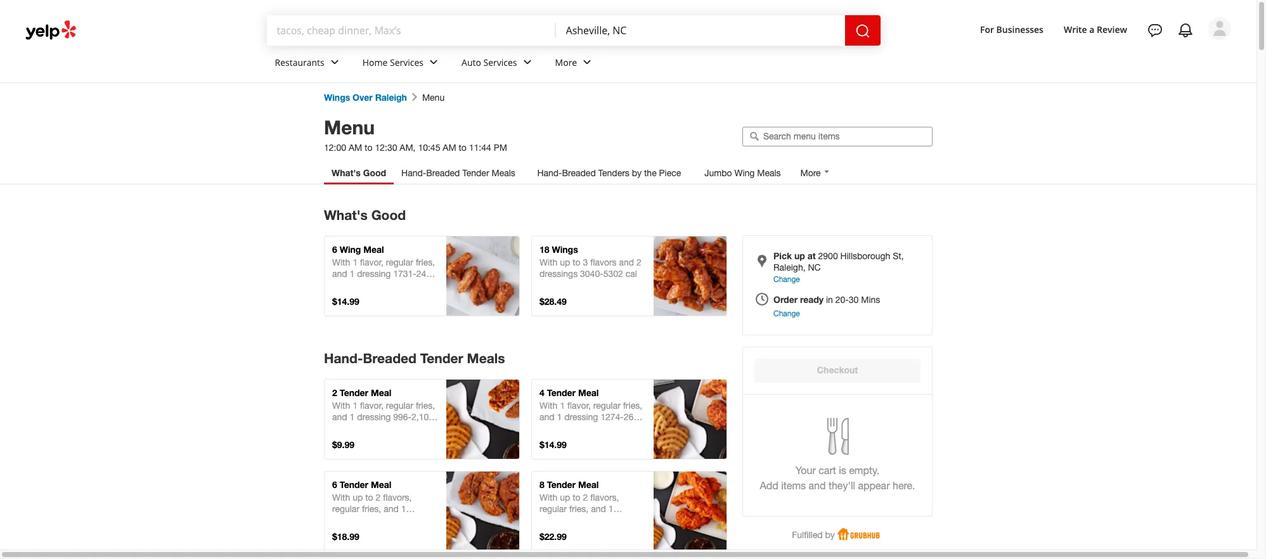 Task type: vqa. For each thing, say whether or not it's contained in the screenshot.
RALEIGH
yes



Task type: locate. For each thing, give the bounding box(es) containing it.
1 vertical spatial 6
[[332, 479, 337, 490]]

regular
[[386, 257, 413, 268], [386, 401, 413, 411], [593, 401, 621, 411], [332, 504, 360, 514], [540, 504, 567, 514]]

1 horizontal spatial more
[[801, 168, 821, 178]]

1 vertical spatial what's good
[[324, 207, 406, 223]]

flavors, for 8 tender meal
[[590, 493, 619, 503]]

wings left over
[[324, 92, 350, 102]]

2,106
[[412, 412, 434, 422]]

0 vertical spatial 24 cart image
[[683, 277, 698, 292]]

checkout
[[817, 365, 858, 375]]

0 horizontal spatial 24 cart image
[[475, 512, 491, 528]]

0 vertical spatial wings
[[324, 92, 350, 102]]

tender for 4
[[547, 387, 576, 398]]

am right 10:45
[[443, 143, 456, 153]]

1 vertical spatial 24 cart image
[[683, 512, 698, 528]]

services right auto
[[484, 56, 517, 68]]

0 vertical spatial what's
[[332, 167, 361, 178]]

  text field
[[277, 23, 546, 37], [566, 23, 835, 37]]

fries, up 2400
[[416, 257, 435, 268]]

0 horizontal spatial hand-
[[324, 351, 363, 367]]

fries, up 1552-
[[362, 504, 381, 514]]

by right fulfilled
[[825, 530, 835, 540]]

$22.99
[[540, 531, 567, 542]]

regular up 1731-
[[386, 257, 413, 268]]

hand-breaded tender meals
[[401, 168, 515, 178], [324, 351, 505, 367]]

meal inside 8 tender meal with up to 2 flavors, regular fries, and 1 dressing 1830-3948 cal $22.99
[[578, 479, 599, 490]]

0 vertical spatial hand-breaded tender meals
[[401, 168, 515, 178]]

None search field
[[267, 15, 896, 46]]

24 chevron down v2 image inside more link
[[580, 55, 595, 70]]

0 horizontal spatial wings
[[324, 92, 350, 102]]

fries, inside 2 tender meal with 1 flavor, regular fries, and 1 dressing 996-2,106 cal
[[416, 401, 435, 411]]

messages image
[[1148, 23, 1163, 38], [1148, 23, 1163, 38]]

dressing inside 6 wing meal with 1 flavor, regular fries, and 1 dressing 1731-2400 cal
[[357, 269, 391, 279]]

tender for 6
[[340, 479, 368, 490]]

24 chevron down v2 image inside home services link
[[426, 55, 441, 70]]

change button down raleigh, at the right top of page
[[774, 274, 800, 285]]

change
[[774, 275, 800, 284], [774, 309, 800, 318]]

1 vertical spatial wings
[[552, 244, 578, 255]]

2   text field from the left
[[566, 23, 835, 37]]

0 vertical spatial more
[[555, 56, 577, 68]]

add for 3491
[[460, 500, 476, 510]]

fries,
[[416, 257, 435, 268], [416, 401, 435, 411], [623, 401, 642, 411], [362, 504, 381, 514], [569, 504, 589, 514]]

24 chevron down v2 image
[[327, 55, 342, 70], [580, 55, 595, 70]]

1 vertical spatial by
[[825, 530, 835, 540]]

hand-
[[401, 168, 426, 178], [537, 168, 562, 178], [324, 351, 363, 367]]

1 vertical spatial change button
[[774, 308, 800, 320]]

menu
[[324, 196, 739, 559]]

1
[[353, 257, 358, 268], [350, 269, 355, 279], [353, 401, 358, 411], [560, 401, 565, 411], [350, 412, 355, 422], [557, 412, 562, 422], [401, 504, 406, 514], [609, 504, 614, 514]]

24 chevron down v2 image
[[426, 55, 441, 70], [520, 55, 535, 70]]

with inside 6 tender meal with up to 2 flavors, regular fries, and 1 dressing 1552-3491 cal $18.99
[[332, 493, 350, 503]]

1 am from the left
[[349, 143, 362, 153]]

1 horizontal spatial wings
[[552, 244, 578, 255]]

with inside 18 wings with up to 3 flavors and 2 dressings 3040-5302 cal
[[540, 257, 558, 268]]

regular down 8
[[540, 504, 567, 514]]

dressing for $14.99
[[565, 412, 598, 422]]

1 horizontal spatial services
[[484, 56, 517, 68]]

menu containing what's good
[[324, 196, 739, 559]]

wing inside 6 wing meal with 1 flavor, regular fries, and 1 dressing 1731-2400 cal
[[340, 244, 361, 255]]

1 vertical spatial more
[[801, 168, 821, 178]]

wings
[[324, 92, 350, 102], [552, 244, 578, 255]]

0 vertical spatial change button
[[774, 274, 800, 285]]

meal for $14.99
[[578, 387, 599, 398]]

2 24 chevron down v2 image from the left
[[520, 55, 535, 70]]

0 vertical spatial by
[[632, 168, 642, 178]]

more
[[555, 56, 577, 68], [801, 168, 821, 178]]

dressing inside 2 tender meal with 1 flavor, regular fries, and 1 dressing 996-2,106 cal
[[357, 412, 391, 422]]

home
[[363, 56, 388, 68]]

what's good
[[332, 167, 386, 178], [324, 207, 406, 223]]

regular inside 4 tender meal with 1 flavor, regular fries, and 1 dressing 1274-2605 cal $14.99
[[593, 401, 621, 411]]

up up dressings
[[560, 257, 570, 268]]

regular up the 1274-
[[593, 401, 621, 411]]

cal inside 18 wings with up to 3 flavors and 2 dressings 3040-5302 cal
[[626, 269, 637, 279]]

1 horizontal spatial 24 chevron down v2 image
[[520, 55, 535, 70]]

24 cart image
[[683, 420, 698, 436], [683, 512, 698, 528]]

tender inside 4 tender meal with 1 flavor, regular fries, and 1 dressing 1274-2605 cal $14.99
[[547, 387, 576, 398]]

0 vertical spatial 6
[[332, 244, 337, 255]]

wing
[[735, 168, 755, 178], [340, 244, 361, 255]]

1 6 from the top
[[332, 244, 337, 255]]

add to cart for 18 wings
[[667, 265, 713, 275]]

meal
[[364, 244, 384, 255], [371, 387, 391, 398], [578, 387, 599, 398], [371, 479, 391, 490], [578, 479, 599, 490]]

wing for 6
[[340, 244, 361, 255]]

0 horizontal spatial more
[[555, 56, 577, 68]]

regular inside 2 tender meal with 1 flavor, regular fries, and 1 dressing 996-2,106 cal
[[386, 401, 413, 411]]

pick
[[774, 250, 792, 261]]

good up 6 wing meal with 1 flavor, regular fries, and 1 dressing 1731-2400 cal
[[371, 207, 406, 223]]

fries, up the 2,106
[[416, 401, 435, 411]]

tender inside 6 tender meal with up to 2 flavors, regular fries, and 1 dressing 1552-3491 cal $18.99
[[340, 479, 368, 490]]

flavors,
[[383, 493, 412, 503], [590, 493, 619, 503]]

good inside what's good tab list
[[363, 167, 386, 178]]

dressing left the 1274-
[[565, 412, 598, 422]]

regular for with 1 flavor, regular fries, and 1 dressing 1731-2400 cal
[[386, 257, 413, 268]]

services
[[390, 56, 424, 68], [484, 56, 517, 68]]

1 flavors, from the left
[[383, 493, 412, 503]]

cj b. image
[[1209, 17, 1232, 40]]

meals
[[492, 168, 515, 178], [757, 168, 781, 178], [467, 351, 505, 367]]

meal inside 2 tender meal with 1 flavor, regular fries, and 1 dressing 996-2,106 cal
[[371, 387, 391, 398]]

fries, for with 1 flavor, regular fries, and 1 dressing 996-2,106 cal
[[416, 401, 435, 411]]

24 cart image for 18 wings
[[683, 277, 698, 292]]

breaded
[[426, 168, 460, 178], [562, 168, 596, 178], [363, 351, 417, 367]]

1 horizontal spatial   text field
[[566, 23, 835, 37]]

cart for 18 wings
[[696, 265, 713, 275]]

24 chevron down v2 image right auto services
[[520, 55, 535, 70]]

2 inside 6 tender meal with up to 2 flavors, regular fries, and 1 dressing 1552-3491 cal $18.99
[[376, 493, 381, 503]]

1 horizontal spatial am
[[443, 143, 456, 153]]

0 horizontal spatial   text field
[[277, 23, 546, 37]]

2 services from the left
[[484, 56, 517, 68]]

hand-breaded tender meals up the 2,106
[[324, 351, 505, 367]]

up up "$22.99"
[[560, 493, 570, 503]]

1 vertical spatial what's
[[324, 207, 368, 223]]

what's good down 12:00
[[332, 167, 386, 178]]

3040-
[[580, 269, 603, 279]]

auto services link
[[452, 46, 545, 82]]

2 24 cart image from the top
[[683, 512, 698, 528]]

hand-breaded tenders by the piece
[[537, 168, 681, 178]]

2605
[[624, 412, 644, 422]]

with inside 2 tender meal with 1 flavor, regular fries, and 1 dressing 996-2,106 cal
[[332, 401, 350, 411]]

to inside 6 tender meal with up to 2 flavors, regular fries, and 1 dressing 1552-3491 cal $18.99
[[365, 493, 373, 503]]

they'll
[[829, 480, 855, 491]]

good down 12:30
[[363, 167, 386, 178]]

tender for 8
[[547, 479, 576, 490]]

flavor, inside 6 wing meal with 1 flavor, regular fries, and 1 dressing 1731-2400 cal
[[360, 257, 384, 268]]

home services link
[[352, 46, 452, 82]]

and inside 6 wing meal with 1 flavor, regular fries, and 1 dressing 1731-2400 cal
[[332, 269, 347, 279]]

0 vertical spatial what's good
[[332, 167, 386, 178]]

24 chevron down v2 image for more
[[580, 55, 595, 70]]

0 vertical spatial wing
[[735, 168, 755, 178]]

flavors, inside 6 tender meal with up to 2 flavors, regular fries, and 1 dressing 1552-3491 cal $18.99
[[383, 493, 412, 503]]

add
[[667, 265, 684, 275], [667, 408, 684, 418], [760, 480, 779, 491], [460, 500, 476, 510], [667, 500, 684, 510]]

8 tender meal with up to 2 flavors, regular fries, and 1 dressing 1830-3948 cal $22.99
[[540, 479, 633, 542]]

1 horizontal spatial menu
[[422, 92, 445, 102]]

change for order ready
[[774, 309, 800, 318]]

24 chevron down v2 image inside auto services link
[[520, 55, 535, 70]]

breaded left tenders
[[562, 168, 596, 178]]

to inside 8 tender meal with up to 2 flavors, regular fries, and 1 dressing 1830-3948 cal $22.99
[[573, 493, 581, 503]]

24 chevron down v2 image inside restaurants link
[[327, 55, 342, 70]]

1 horizontal spatial flavors,
[[590, 493, 619, 503]]

flavors, up 3491
[[383, 493, 412, 503]]

up
[[795, 250, 805, 261], [560, 257, 570, 268], [353, 493, 363, 503], [560, 493, 570, 503]]

wings over raleigh link
[[324, 92, 407, 102]]

0 vertical spatial change
[[774, 275, 800, 284]]

dressing left 996-
[[357, 412, 391, 422]]

20-
[[836, 295, 849, 305]]

with for $18.99
[[332, 493, 350, 503]]

1 vertical spatial wing
[[340, 244, 361, 255]]

regular inside 6 wing meal with 1 flavor, regular fries, and 1 dressing 1731-2400 cal
[[386, 257, 413, 268]]

1 vertical spatial hand-breaded tender meals
[[324, 351, 505, 367]]

2 6 from the top
[[332, 479, 337, 490]]

regular up $18.99
[[332, 504, 360, 514]]

fries, for with 1 flavor, regular fries, and 1 dressing 1731-2400 cal
[[416, 257, 435, 268]]

1 horizontal spatial breaded
[[426, 168, 460, 178]]

businesses
[[997, 23, 1044, 35]]

3491
[[392, 516, 411, 526]]

tender inside 2 tender meal with 1 flavor, regular fries, and 1 dressing 996-2,106 cal
[[340, 387, 368, 398]]

wing inside what's good tab list
[[735, 168, 755, 178]]

fries, up 1830-
[[569, 504, 589, 514]]

1   text field from the left
[[277, 23, 546, 37]]

0 horizontal spatial wing
[[340, 244, 361, 255]]

fries, inside 6 wing meal with 1 flavor, regular fries, and 1 dressing 1731-2400 cal
[[416, 257, 435, 268]]

24 cart image for 6 tender meal
[[475, 512, 491, 528]]

wings right 18
[[552, 244, 578, 255]]

$18.99
[[332, 531, 359, 542]]

flavors, inside 8 tender meal with up to 2 flavors, regular fries, and 1 dressing 1830-3948 cal $22.99
[[590, 493, 619, 503]]

notifications image
[[1178, 23, 1193, 38]]

write a review
[[1064, 23, 1128, 35]]

meals inside menu
[[467, 351, 505, 367]]

1 inside 8 tender meal with up to 2 flavors, regular fries, and 1 dressing 1830-3948 cal $22.99
[[609, 504, 614, 514]]

ready
[[800, 294, 824, 305]]

nc
[[808, 263, 821, 273]]

dressing up "$22.99"
[[540, 516, 573, 526]]

2 24 chevron down v2 image from the left
[[580, 55, 595, 70]]

30
[[849, 295, 859, 305]]

6
[[332, 244, 337, 255], [332, 479, 337, 490]]

1 24 chevron down v2 image from the left
[[426, 55, 441, 70]]

pm
[[494, 143, 507, 153]]

fries, inside 4 tender meal with 1 flavor, regular fries, and 1 dressing 1274-2605 cal $14.99
[[623, 401, 642, 411]]

change for pick up at
[[774, 275, 800, 284]]

regular up 996-
[[386, 401, 413, 411]]

0 horizontal spatial flavors,
[[383, 493, 412, 503]]

add to cart
[[667, 265, 713, 275], [667, 408, 713, 418], [460, 500, 506, 510], [667, 500, 713, 510]]

regular inside 8 tender meal with up to 2 flavors, regular fries, and 1 dressing 1830-3948 cal $22.99
[[540, 504, 567, 514]]

change button
[[774, 274, 800, 285], [774, 308, 800, 320]]

search image
[[855, 23, 870, 38]]

dressing inside 8 tender meal with up to 2 flavors, regular fries, and 1 dressing 1830-3948 cal $22.99
[[540, 516, 573, 526]]

change button down order
[[774, 308, 800, 320]]

0 horizontal spatial services
[[390, 56, 424, 68]]

dressing for with 1 flavor, regular fries, and 1 dressing 1731-2400 cal
[[357, 269, 391, 279]]

0 horizontal spatial by
[[632, 168, 642, 178]]

here.
[[893, 480, 915, 491]]

notifications image
[[1178, 23, 1193, 38]]

with inside 8 tender meal with up to 2 flavors, regular fries, and 1 dressing 1830-3948 cal $22.99
[[540, 493, 558, 503]]

what's good tab list
[[324, 162, 839, 185]]

menu up 12:00
[[324, 116, 375, 139]]

menu up the menu 12:00 am to 12:30 am, 10:45 am to 11:44 pm
[[422, 92, 445, 102]]

24 chevron down v2 image for auto services
[[520, 55, 535, 70]]

6 for tender
[[332, 479, 337, 490]]

2 change button from the top
[[774, 308, 800, 320]]

more inside dropdown button
[[801, 168, 821, 178]]

2 tender meal with 1 flavor, regular fries, and 1 dressing 996-2,106 cal
[[332, 387, 435, 434]]

write a review link
[[1059, 18, 1133, 41]]

good
[[363, 167, 386, 178], [371, 207, 406, 223]]

hand- inside menu
[[324, 351, 363, 367]]

cal
[[626, 269, 637, 279], [332, 280, 344, 290], [332, 424, 344, 434], [540, 424, 551, 434], [414, 516, 425, 526], [621, 516, 633, 526]]

flavors, up 3948 at the left of the page
[[590, 493, 619, 503]]

1 vertical spatial change
[[774, 309, 800, 318]]

dressing inside 4 tender meal with 1 flavor, regular fries, and 1 dressing 1274-2605 cal $14.99
[[565, 412, 598, 422]]

1 change button from the top
[[774, 274, 800, 285]]

what's
[[332, 167, 361, 178], [324, 207, 368, 223]]

in
[[826, 295, 833, 305]]

meal inside 6 wing meal with 1 flavor, regular fries, and 1 dressing 1731-2400 cal
[[364, 244, 384, 255]]

6 inside 6 tender meal with up to 2 flavors, regular fries, and 1 dressing 1552-3491 cal $18.99
[[332, 479, 337, 490]]

2 inside 8 tender meal with up to 2 flavors, regular fries, and 1 dressing 1830-3948 cal $22.99
[[583, 493, 588, 503]]

4
[[540, 387, 545, 398]]

meal inside 6 tender meal with up to 2 flavors, regular fries, and 1 dressing 1552-3491 cal $18.99
[[371, 479, 391, 490]]

dressing inside 6 tender meal with up to 2 flavors, regular fries, and 1 dressing 1552-3491 cal $18.99
[[332, 516, 366, 526]]

menu inside the menu 12:00 am to 12:30 am, 10:45 am to 11:44 pm
[[324, 116, 375, 139]]

to
[[365, 143, 373, 153], [459, 143, 467, 153], [573, 257, 581, 268], [686, 265, 694, 275], [686, 408, 694, 418], [365, 493, 373, 503], [573, 493, 581, 503], [479, 500, 487, 510], [686, 500, 694, 510]]

meal inside 4 tender meal with 1 flavor, regular fries, and 1 dressing 1274-2605 cal $14.99
[[578, 387, 599, 398]]

fries, inside 6 tender meal with up to 2 flavors, regular fries, and 1 dressing 1552-3491 cal $18.99
[[362, 504, 381, 514]]

1 24 cart image from the top
[[683, 420, 698, 436]]

am
[[349, 143, 362, 153], [443, 143, 456, 153]]

cal inside 4 tender meal with 1 flavor, regular fries, and 1 dressing 1274-2605 cal $14.99
[[540, 424, 551, 434]]

0 horizontal spatial 24 chevron down v2 image
[[426, 55, 441, 70]]

1 change from the top
[[774, 275, 800, 284]]

regular inside 6 tender meal with up to 2 flavors, regular fries, and 1 dressing 1552-3491 cal $18.99
[[332, 504, 360, 514]]

  text field for tacos, cheap dinner, max's text box
[[277, 23, 546, 37]]

14 triangle down image
[[822, 168, 831, 177]]

search image
[[855, 23, 870, 38]]

hand-breaded tender meals down 11:44 on the top left of page
[[401, 168, 515, 178]]

flavor, inside 2 tender meal with 1 flavor, regular fries, and 1 dressing 996-2,106 cal
[[360, 401, 384, 411]]

breaded up 2 tender meal with 1 flavor, regular fries, and 1 dressing 996-2,106 cal
[[363, 351, 417, 367]]

1 horizontal spatial 24 cart image
[[683, 277, 698, 292]]

am right 12:00
[[349, 143, 362, 153]]

and inside 8 tender meal with up to 2 flavors, regular fries, and 1 dressing 1830-3948 cal $22.99
[[591, 504, 606, 514]]

1 horizontal spatial wing
[[735, 168, 755, 178]]

cal inside 6 tender meal with up to 2 flavors, regular fries, and 1 dressing 1552-3491 cal $18.99
[[414, 516, 425, 526]]

24 chevron down v2 image for home services
[[426, 55, 441, 70]]

flavor,
[[360, 257, 384, 268], [360, 401, 384, 411], [567, 401, 591, 411]]

and inside 18 wings with up to 3 flavors and 2 dressings 3040-5302 cal
[[619, 257, 634, 268]]

1 vertical spatial menu
[[324, 116, 375, 139]]

dressings
[[540, 269, 578, 279]]

with for $22.99
[[540, 493, 558, 503]]

cart
[[696, 265, 713, 275], [696, 408, 713, 418], [489, 500, 506, 510], [696, 500, 713, 510]]

2 change from the top
[[774, 309, 800, 318]]

change down order
[[774, 309, 800, 318]]

6 inside 6 wing meal with 1 flavor, regular fries, and 1 dressing 1731-2400 cal
[[332, 244, 337, 255]]

0 vertical spatial good
[[363, 167, 386, 178]]

what's good inside menu
[[324, 207, 406, 223]]

2 am from the left
[[443, 143, 456, 153]]

0 horizontal spatial 24 chevron down v2 image
[[327, 55, 342, 70]]

1 services from the left
[[390, 56, 424, 68]]

0 horizontal spatial am
[[349, 143, 362, 153]]

with for with 1 flavor, regular fries, and 1 dressing 996-2,106 cal
[[332, 401, 350, 411]]

change button for pick up at
[[774, 274, 800, 285]]

tender inside 8 tender meal with up to 2 flavors, regular fries, and 1 dressing 1830-3948 cal $22.99
[[547, 479, 576, 490]]

cart for 6 tender meal
[[489, 500, 506, 510]]

dressing up $18.99
[[332, 516, 366, 526]]

flavor, for breaded
[[360, 401, 384, 411]]

change down raleigh, at the right top of page
[[774, 275, 800, 284]]

appear
[[858, 480, 890, 491]]

and inside 4 tender meal with 1 flavor, regular fries, and 1 dressing 1274-2605 cal $14.99
[[540, 412, 555, 422]]

with inside 6 wing meal with 1 flavor, regular fries, and 1 dressing 1731-2400 cal
[[332, 257, 350, 268]]

1 vertical spatial 24 cart image
[[475, 512, 491, 528]]

what's inside tab list
[[332, 167, 361, 178]]

fulfilled
[[792, 530, 823, 540]]

services right home
[[390, 56, 424, 68]]

1 horizontal spatial 24 chevron down v2 image
[[580, 55, 595, 70]]

with inside 4 tender meal with 1 flavor, regular fries, and 1 dressing 1274-2605 cal $14.99
[[540, 401, 558, 411]]

6 tender meal with up to 2 flavors, regular fries, and 1 dressing 1552-3491 cal $18.99
[[332, 479, 425, 542]]

0 vertical spatial menu
[[422, 92, 445, 102]]

11:44
[[469, 143, 491, 153]]

meal for $22.99
[[578, 479, 599, 490]]

1 24 chevron down v2 image from the left
[[327, 55, 342, 70]]

raleigh
[[375, 92, 407, 102]]

0 horizontal spatial menu
[[324, 116, 375, 139]]

by left the
[[632, 168, 642, 178]]

up up $18.99
[[353, 493, 363, 503]]

24 chevron down v2 image left auto
[[426, 55, 441, 70]]

breaded down 10:45
[[426, 168, 460, 178]]

24 cart image
[[683, 277, 698, 292], [475, 512, 491, 528]]

$14.99
[[540, 439, 567, 450]]

tender for 2
[[340, 387, 368, 398]]

what's good up 6 wing meal with 1 flavor, regular fries, and 1 dressing 1731-2400 cal
[[324, 207, 406, 223]]

2 flavors, from the left
[[590, 493, 619, 503]]

24 cart image for 8 tender meal
[[683, 512, 698, 528]]

fries, up '2605'
[[623, 401, 642, 411]]

fries, for $14.99
[[623, 401, 642, 411]]

6 wing meal with 1 flavor, regular fries, and 1 dressing 1731-2400 cal
[[332, 244, 436, 290]]

dressing left 1731-
[[357, 269, 391, 279]]

flavors
[[590, 257, 617, 268]]

with
[[332, 257, 350, 268], [540, 257, 558, 268], [332, 401, 350, 411], [540, 401, 558, 411], [332, 493, 350, 503], [540, 493, 558, 503]]

cal inside 2 tender meal with 1 flavor, regular fries, and 1 dressing 996-2,106 cal
[[332, 424, 344, 434]]

0 vertical spatial 24 cart image
[[683, 420, 698, 436]]

is
[[839, 465, 846, 476]]



Task type: describe. For each thing, give the bounding box(es) containing it.
wings inside 18 wings with up to 3 flavors and 2 dressings 3040-5302 cal
[[552, 244, 578, 255]]

12:00
[[324, 143, 346, 153]]

home services
[[363, 56, 424, 68]]

regular for $14.99
[[593, 401, 621, 411]]

change button for order ready
[[774, 308, 800, 320]]

1 horizontal spatial by
[[825, 530, 835, 540]]

dressing for with 1 flavor, regular fries, and 1 dressing 996-2,106 cal
[[357, 412, 391, 422]]

2 inside 2 tender meal with 1 flavor, regular fries, and 1 dressing 996-2,106 cal
[[332, 387, 337, 398]]

services for home services
[[390, 56, 424, 68]]

up inside 6 tender meal with up to 2 flavors, regular fries, and 1 dressing 1552-3491 cal $18.99
[[353, 493, 363, 503]]

add to cart for 4 tender meal
[[667, 408, 713, 418]]

tenders
[[598, 168, 630, 178]]

st,
[[893, 251, 904, 261]]

checkout button
[[755, 359, 921, 383]]

menu for menu 12:00 am to 12:30 am, 10:45 am to 11:44 pm
[[324, 116, 375, 139]]

services for auto services
[[484, 56, 517, 68]]

more link
[[545, 46, 605, 82]]

meal for with 1 flavor, regular fries, and 1 dressing 1731-2400 cal
[[364, 244, 384, 255]]

4 tender meal with 1 flavor, regular fries, and 1 dressing 1274-2605 cal $14.99
[[540, 387, 644, 450]]

add to cart for 6 tender meal
[[460, 500, 506, 510]]

restaurants link
[[265, 46, 352, 82]]

up left at
[[795, 250, 805, 261]]

empty.
[[849, 465, 880, 476]]

meal for $18.99
[[371, 479, 391, 490]]

by inside what's good tab list
[[632, 168, 642, 178]]

1274-
[[601, 412, 624, 422]]

review
[[1097, 23, 1128, 35]]

fulfilled by
[[792, 530, 835, 540]]

for businesses link
[[975, 18, 1049, 41]]

write
[[1064, 23, 1087, 35]]

Search menu items text field
[[764, 130, 927, 142]]

2 horizontal spatial hand-
[[537, 168, 562, 178]]

12:30
[[375, 143, 397, 153]]

996-
[[393, 412, 412, 422]]

more for 14 triangle down image
[[801, 168, 821, 178]]

flavor, for good
[[360, 257, 384, 268]]

pick up at
[[774, 250, 816, 261]]

6 for wing
[[332, 244, 337, 255]]

1731-
[[393, 269, 417, 279]]

2900
[[818, 251, 838, 261]]

mins
[[861, 295, 880, 305]]

wings over raleigh
[[324, 92, 407, 102]]

flavor, inside 4 tender meal with 1 flavor, regular fries, and 1 dressing 1274-2605 cal $14.99
[[567, 401, 591, 411]]

more button
[[793, 162, 839, 185]]

3
[[583, 257, 588, 268]]

what's inside menu
[[324, 207, 368, 223]]

tacos, cheap dinner, Max's text field
[[277, 23, 546, 37]]

restaurants
[[275, 56, 325, 68]]

and inside 2 tender meal with 1 flavor, regular fries, and 1 dressing 996-2,106 cal
[[332, 412, 347, 422]]

meal for with 1 flavor, regular fries, and 1 dressing 996-2,106 cal
[[371, 387, 391, 398]]

flavors, for 6 tender meal
[[383, 493, 412, 503]]

0 horizontal spatial breaded
[[363, 351, 417, 367]]

hand-breaded tender meals inside what's good tab list
[[401, 168, 515, 178]]

up inside 18 wings with up to 3 flavors and 2 dressings 3040-5302 cal
[[560, 257, 570, 268]]

add for 3948
[[667, 500, 684, 510]]

order ready in 20-30 mins
[[774, 294, 880, 305]]

cal inside 8 tender meal with up to 2 flavors, regular fries, and 1 dressing 1830-3948 cal $22.99
[[621, 516, 633, 526]]

the
[[644, 168, 657, 178]]

cal inside 6 wing meal with 1 flavor, regular fries, and 1 dressing 1731-2400 cal
[[332, 280, 344, 290]]

menu 12:00 am to 12:30 am, 10:45 am to 11:44 pm
[[324, 116, 507, 153]]

1 vertical spatial good
[[371, 207, 406, 223]]

a
[[1090, 23, 1095, 35]]

and inside your cart is empty. add items and they'll appear here.
[[809, 480, 826, 491]]

5302
[[603, 269, 623, 279]]

add inside your cart is empty. add items and they'll appear here.
[[760, 480, 779, 491]]

piece
[[659, 168, 681, 178]]

menu for menu
[[422, 92, 445, 102]]

raleigh,
[[774, 263, 806, 273]]

with for with 1 flavor, regular fries, and 1 dressing 1731-2400 cal
[[332, 257, 350, 268]]

at
[[808, 250, 816, 261]]

for
[[980, 23, 994, 35]]

am,
[[400, 143, 416, 153]]

your cart is empty. add items and they'll appear here.
[[760, 465, 915, 491]]

2400
[[417, 269, 436, 279]]

18
[[540, 244, 550, 255]]

address, neighborhood, city, state or zip text field
[[566, 23, 835, 37]]

jumbo wing meals
[[705, 168, 781, 178]]

regular for with 1 flavor, regular fries, and 1 dressing 996-2,106 cal
[[386, 401, 413, 411]]

wing for jumbo
[[735, 168, 755, 178]]

add to cart for 8 tender meal
[[667, 500, 713, 510]]

your
[[796, 465, 816, 476]]

fries, inside 8 tender meal with up to 2 flavors, regular fries, and 1 dressing 1830-3948 cal $22.99
[[569, 504, 589, 514]]

10:45
[[418, 143, 440, 153]]

3948
[[599, 516, 619, 526]]

for businesses
[[980, 23, 1044, 35]]

auto
[[462, 56, 481, 68]]

8
[[540, 479, 545, 490]]

over
[[353, 92, 373, 102]]

$28.49
[[540, 296, 567, 307]]

1 horizontal spatial hand-
[[401, 168, 426, 178]]

jumbo
[[705, 168, 732, 178]]

add for $14.99
[[667, 408, 684, 418]]

cart for 4 tender meal
[[696, 408, 713, 418]]

auto services
[[462, 56, 517, 68]]

1830-
[[576, 516, 599, 526]]

to inside 18 wings with up to 3 flavors and 2 dressings 3040-5302 cal
[[573, 257, 581, 268]]

order
[[774, 294, 798, 305]]

items
[[781, 480, 806, 491]]

with for $14.99
[[540, 401, 558, 411]]

2 inside 18 wings with up to 3 flavors and 2 dressings 3040-5302 cal
[[637, 257, 642, 268]]

what's good inside tab list
[[332, 167, 386, 178]]

24 cart image for 4 tender meal
[[683, 420, 698, 436]]

more for 24 chevron down v2 image in the more link
[[555, 56, 577, 68]]

up inside 8 tender meal with up to 2 flavors, regular fries, and 1 dressing 1830-3948 cal $22.99
[[560, 493, 570, 503]]

1552-
[[368, 516, 392, 526]]

18 wings with up to 3 flavors and 2 dressings 3040-5302 cal
[[540, 244, 642, 279]]

cart
[[819, 465, 836, 476]]

24 chevron down v2 image for restaurants
[[327, 55, 342, 70]]

2 horizontal spatial breaded
[[562, 168, 596, 178]]

and inside 6 tender meal with up to 2 flavors, regular fries, and 1 dressing 1552-3491 cal $18.99
[[384, 504, 399, 514]]

tender inside what's good tab list
[[462, 168, 489, 178]]

  text field for address, neighborhood, city, state or zip text field
[[566, 23, 835, 37]]

1 inside 6 tender meal with up to 2 flavors, regular fries, and 1 dressing 1552-3491 cal $18.99
[[401, 504, 406, 514]]

hillsborough
[[841, 251, 891, 261]]

cart for 8 tender meal
[[696, 500, 713, 510]]

2900 hillsborough st, raleigh, nc
[[774, 251, 904, 273]]



